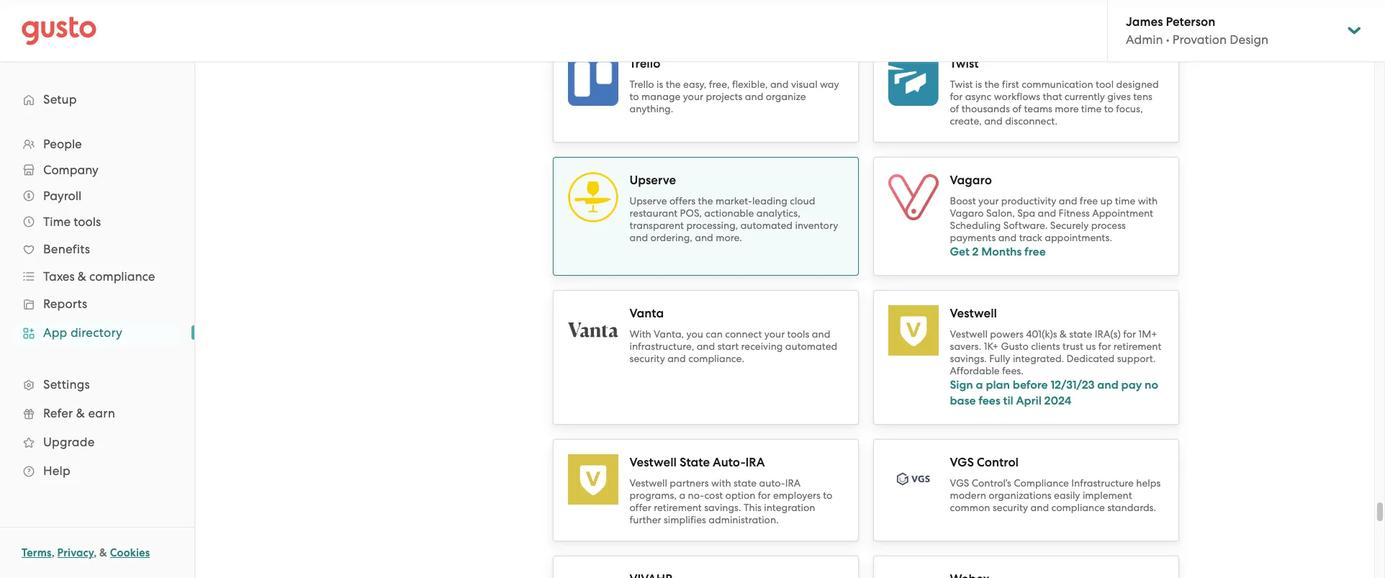 Task type: locate. For each thing, give the bounding box(es) containing it.
cookies
[[110, 547, 150, 560]]

automated down analytics,
[[741, 220, 793, 231]]

1 vertical spatial compliance
[[1052, 502, 1106, 513]]

create,
[[951, 115, 982, 127]]

visual
[[792, 79, 818, 90]]

0 vertical spatial trello
[[630, 56, 661, 71]]

& right taxes
[[78, 269, 86, 284]]

& up 'trust'
[[1060, 328, 1068, 340]]

app
[[43, 326, 67, 340]]

1 vertical spatial trello
[[630, 79, 655, 90]]

compliance down benefits link
[[89, 269, 155, 284]]

time down currently
[[1082, 103, 1102, 115]]

2 vertical spatial to
[[824, 489, 833, 501]]

time inside "twist twist is the first communication tool designed for async workflows that currently gives tens of thousands of teams more time to focus, create, and disconnect."
[[1082, 103, 1102, 115]]

cloud
[[790, 195, 816, 207]]

control's
[[972, 477, 1012, 489]]

1 vertical spatial savings.
[[705, 502, 742, 513]]

and inside the vestwell vestwell powers 401(k)s & state ira(s) for 1m+ savers. 1k+ gusto clients trust us for retirement savings. fully integrated. dedicated support. affordable fees. sign a plan before 12/31/23 and pay no base fees til april 2024
[[1098, 378, 1119, 392]]

1 horizontal spatial tools
[[788, 328, 810, 340]]

state up 'trust'
[[1070, 328, 1093, 340]]

is inside trello trello is the easy, free, flexible, and visual way to manage your projects and organize anything.
[[657, 79, 664, 90]]

to inside vestwell state auto-ira vestwell partners with state auto-ira programs, a no-cost option for employers to offer retirement savings. this integration further simplifies administration.
[[824, 489, 833, 501]]

, left privacy in the left of the page
[[52, 547, 55, 560]]

vagaro up boost
[[951, 173, 993, 188]]

privacy link
[[57, 547, 94, 560]]

a down the affordable
[[977, 378, 984, 392]]

connect
[[726, 328, 762, 340]]

1 horizontal spatial to
[[824, 489, 833, 501]]

0 horizontal spatial free
[[1025, 245, 1046, 259]]

further
[[630, 514, 662, 526]]

to inside trello trello is the easy, free, flexible, and visual way to manage your projects and organize anything.
[[630, 91, 639, 102]]

the inside trello trello is the easy, free, flexible, and visual way to manage your projects and organize anything.
[[666, 79, 681, 90]]

that
[[1044, 91, 1063, 102]]

0 horizontal spatial your
[[683, 91, 704, 102]]

security down the organizations
[[993, 502, 1029, 513]]

1 horizontal spatial savings.
[[951, 353, 988, 364]]

design
[[1231, 32, 1269, 47]]

1 vertical spatial to
[[1105, 103, 1114, 115]]

0 horizontal spatial the
[[666, 79, 681, 90]]

1 vertical spatial vagaro
[[951, 207, 984, 219]]

free
[[1080, 195, 1099, 207], [1025, 245, 1046, 259]]

0 horizontal spatial with
[[712, 477, 732, 489]]

1 upserve from the top
[[630, 173, 676, 188]]

0 horizontal spatial retirement
[[654, 502, 702, 513]]

your down easy,
[[683, 91, 704, 102]]

0 vertical spatial time
[[1082, 103, 1102, 115]]

for left "async"
[[951, 91, 963, 102]]

,
[[52, 547, 55, 560], [94, 547, 97, 560]]

boost
[[951, 195, 977, 207]]

the for trello
[[666, 79, 681, 90]]

0 vertical spatial vagaro
[[951, 173, 993, 188]]

ira up auto-
[[746, 455, 765, 470]]

0 horizontal spatial to
[[630, 91, 639, 102]]

appointment
[[1093, 207, 1154, 219]]

offers
[[670, 195, 696, 207]]

is up "async"
[[976, 79, 983, 90]]

upserve
[[630, 173, 676, 188], [630, 195, 668, 207]]

1 vertical spatial vgs
[[951, 477, 970, 489]]

the inside upserve upserve offers the market-leading cloud restaurant pos, actionable analytics, transparent processing, automated inventory and ordering, and more.
[[698, 195, 714, 207]]

1 vertical spatial free
[[1025, 245, 1046, 259]]

0 vertical spatial twist
[[951, 56, 979, 71]]

free down track
[[1025, 245, 1046, 259]]

tools
[[74, 215, 101, 229], [788, 328, 810, 340]]

for inside "twist twist is the first communication tool designed for async workflows that currently gives tens of thousands of teams more time to focus, create, and disconnect."
[[951, 91, 963, 102]]

integration
[[765, 502, 816, 513]]

refer
[[43, 406, 73, 421]]

standards.
[[1108, 502, 1157, 513]]

auto-
[[713, 455, 746, 470]]

retirement up support.
[[1114, 340, 1162, 352]]

1 vertical spatial tools
[[788, 328, 810, 340]]

people
[[43, 137, 82, 151]]

for down auto-
[[758, 489, 771, 501]]

2 horizontal spatial the
[[985, 79, 1000, 90]]

0 horizontal spatial compliance
[[89, 269, 155, 284]]

the inside "twist twist is the first communication tool designed for async workflows that currently gives tens of thousands of teams more time to focus, create, and disconnect."
[[985, 79, 1000, 90]]

0 horizontal spatial state
[[734, 477, 757, 489]]

free left the "up"
[[1080, 195, 1099, 207]]

and inside "twist twist is the first communication tool designed for async workflows that currently gives tens of thousands of teams more time to focus, create, and disconnect."
[[985, 115, 1003, 127]]

the for twist
[[985, 79, 1000, 90]]

compliance
[[1014, 477, 1070, 489]]

& left earn in the left of the page
[[76, 406, 85, 421]]

1 vagaro from the top
[[951, 173, 993, 188]]

0 horizontal spatial security
[[630, 353, 665, 364]]

1 horizontal spatial security
[[993, 502, 1029, 513]]

settings link
[[14, 372, 180, 398]]

0 horizontal spatial tools
[[74, 215, 101, 229]]

automated inside upserve upserve offers the market-leading cloud restaurant pos, actionable analytics, transparent processing, automated inventory and ordering, and more.
[[741, 220, 793, 231]]

sign
[[951, 378, 974, 392]]

1 vertical spatial state
[[734, 477, 757, 489]]

time up appointment
[[1116, 195, 1136, 207]]

savings. down savers.
[[951, 353, 988, 364]]

processing,
[[687, 220, 739, 231]]

0 vertical spatial compliance
[[89, 269, 155, 284]]

time inside vagaro boost your productivity and free up time with vagaro salon, spa and fitness appointment scheduling software. securely process payments and track appointments. get 2 months free
[[1116, 195, 1136, 207]]

your up salon,
[[979, 195, 999, 207]]

0 vertical spatial savings.
[[951, 353, 988, 364]]

vgs control logo image
[[889, 463, 939, 496]]

more
[[1056, 103, 1079, 115]]

to inside "twist twist is the first communication tool designed for async workflows that currently gives tens of thousands of teams more time to focus, create, and disconnect."
[[1105, 103, 1114, 115]]

to down gives
[[1105, 103, 1114, 115]]

0 vertical spatial upserve
[[630, 173, 676, 188]]

integrated.
[[1013, 353, 1065, 364]]

list
[[0, 131, 195, 486]]

app directory link
[[14, 320, 180, 346]]

the up "async"
[[985, 79, 1000, 90]]

1 horizontal spatial free
[[1080, 195, 1099, 207]]

1 vertical spatial a
[[680, 489, 686, 501]]

spa
[[1018, 207, 1036, 219]]

&
[[78, 269, 86, 284], [1060, 328, 1068, 340], [76, 406, 85, 421], [99, 547, 107, 560]]

0 horizontal spatial time
[[1082, 103, 1102, 115]]

dedicated
[[1067, 353, 1115, 364]]

state
[[1070, 328, 1093, 340], [734, 477, 757, 489]]

2 horizontal spatial to
[[1105, 103, 1114, 115]]

0 vertical spatial to
[[630, 91, 639, 102]]

is inside "twist twist is the first communication tool designed for async workflows that currently gives tens of thousands of teams more time to focus, create, and disconnect."
[[976, 79, 983, 90]]

0 vertical spatial free
[[1080, 195, 1099, 207]]

compliance down easily
[[1052, 502, 1106, 513]]

with
[[1139, 195, 1159, 207], [712, 477, 732, 489]]

a left no-
[[680, 489, 686, 501]]

twist
[[951, 56, 979, 71], [951, 79, 974, 90]]

vestwell logo image
[[889, 305, 939, 356]]

0 horizontal spatial is
[[657, 79, 664, 90]]

1 horizontal spatial a
[[977, 378, 984, 392]]

payroll button
[[14, 183, 180, 209]]

0 vertical spatial retirement
[[1114, 340, 1162, 352]]

fees.
[[1003, 365, 1024, 376]]

til
[[1004, 394, 1014, 408]]

option
[[726, 489, 756, 501]]

1 vertical spatial time
[[1116, 195, 1136, 207]]

your inside trello trello is the easy, free, flexible, and visual way to manage your projects and organize anything.
[[683, 91, 704, 102]]

automated right receiving
[[786, 340, 838, 352]]

home image
[[22, 16, 97, 45]]

1 vertical spatial upserve
[[630, 195, 668, 207]]

1 horizontal spatial state
[[1070, 328, 1093, 340]]

the up pos,
[[698, 195, 714, 207]]

time
[[1082, 103, 1102, 115], [1116, 195, 1136, 207]]

1 vertical spatial twist
[[951, 79, 974, 90]]

simplifies
[[664, 514, 707, 526]]

0 vertical spatial state
[[1070, 328, 1093, 340]]

0 vertical spatial your
[[683, 91, 704, 102]]

the
[[666, 79, 681, 90], [985, 79, 1000, 90], [698, 195, 714, 207]]

1 horizontal spatial time
[[1116, 195, 1136, 207]]

retirement up simplifies
[[654, 502, 702, 513]]

0 vertical spatial with
[[1139, 195, 1159, 207]]

receiving
[[742, 340, 783, 352]]

0 vertical spatial vgs
[[951, 455, 975, 470]]

setup
[[43, 92, 77, 107]]

is up manage
[[657, 79, 664, 90]]

earn
[[88, 406, 115, 421]]

a
[[977, 378, 984, 392], [680, 489, 686, 501]]

a inside vestwell state auto-ira vestwell partners with state auto-ira programs, a no-cost option for employers to offer retirement savings. this integration further simplifies administration.
[[680, 489, 686, 501]]

0 vertical spatial automated
[[741, 220, 793, 231]]

state inside the vestwell vestwell powers 401(k)s & state ira(s) for 1m+ savers. 1k+ gusto clients trust us for retirement savings. fully integrated. dedicated support. affordable fees. sign a plan before 12/31/23 and pay no base fees til april 2024
[[1070, 328, 1093, 340]]

0 horizontal spatial ,
[[52, 547, 55, 560]]

and inside vgs control vgs control's compliance infrastructure helps modern organizations easily implement common security and compliance standards.
[[1031, 502, 1050, 513]]

vagaro down boost
[[951, 207, 984, 219]]

pos,
[[680, 207, 702, 219]]

ordering,
[[651, 232, 693, 243]]

1 vertical spatial security
[[993, 502, 1029, 513]]

pay
[[1122, 378, 1143, 392]]

ira up employers
[[786, 477, 801, 489]]

security down infrastructure,
[[630, 353, 665, 364]]

to up anything.
[[630, 91, 639, 102]]

1 horizontal spatial is
[[976, 79, 983, 90]]

tools inside vanta with vanta, you can connect your tools and infrastructure, and start receiving automated security and compliance.
[[788, 328, 810, 340]]

automated inside vanta with vanta, you can connect your tools and infrastructure, and start receiving automated security and compliance.
[[786, 340, 838, 352]]

app directory
[[43, 326, 122, 340]]

upgrade
[[43, 435, 95, 450]]

2 horizontal spatial your
[[979, 195, 999, 207]]

0 horizontal spatial ira
[[746, 455, 765, 470]]

1 vertical spatial automated
[[786, 340, 838, 352]]

security inside vgs control vgs control's compliance infrastructure helps modern organizations easily implement common security and compliance standards.
[[993, 502, 1029, 513]]

of down the "workflows"
[[1013, 103, 1022, 115]]

1 vertical spatial ira
[[786, 477, 801, 489]]

programs,
[[630, 489, 677, 501]]

automated
[[741, 220, 793, 231], [786, 340, 838, 352]]

0 vertical spatial tools
[[74, 215, 101, 229]]

you
[[687, 328, 704, 340]]

savings.
[[951, 353, 988, 364], [705, 502, 742, 513]]

trello
[[630, 56, 661, 71], [630, 79, 655, 90]]

payments
[[951, 232, 996, 243]]

savings. inside the vestwell vestwell powers 401(k)s & state ira(s) for 1m+ savers. 1k+ gusto clients trust us for retirement savings. fully integrated. dedicated support. affordable fees. sign a plan before 12/31/23 and pay no base fees til april 2024
[[951, 353, 988, 364]]

0 vertical spatial a
[[977, 378, 984, 392]]

vanta
[[630, 306, 664, 321]]

market-
[[716, 195, 753, 207]]

2 vagaro from the top
[[951, 207, 984, 219]]

1m+
[[1139, 328, 1158, 340]]

2 of from the left
[[1013, 103, 1022, 115]]

0 horizontal spatial of
[[951, 103, 960, 115]]

1 horizontal spatial of
[[1013, 103, 1022, 115]]

analytics,
[[757, 207, 801, 219]]

0 vertical spatial security
[[630, 353, 665, 364]]

reports
[[43, 297, 87, 311]]

1 vertical spatial your
[[979, 195, 999, 207]]

, left cookies 'button'
[[94, 547, 97, 560]]

1 horizontal spatial retirement
[[1114, 340, 1162, 352]]

0 horizontal spatial a
[[680, 489, 686, 501]]

the up manage
[[666, 79, 681, 90]]

with inside vagaro boost your productivity and free up time with vagaro salon, spa and fitness appointment scheduling software. securely process payments and track appointments. get 2 months free
[[1139, 195, 1159, 207]]

1 is from the left
[[657, 79, 664, 90]]

actionable
[[705, 207, 754, 219]]

upserve logo image
[[568, 172, 618, 223]]

terms , privacy , & cookies
[[22, 547, 150, 560]]

2 trello from the top
[[630, 79, 655, 90]]

2 is from the left
[[976, 79, 983, 90]]

1 horizontal spatial with
[[1139, 195, 1159, 207]]

1 horizontal spatial compliance
[[1052, 502, 1106, 513]]

compliance inside dropdown button
[[89, 269, 155, 284]]

0 horizontal spatial savings.
[[705, 502, 742, 513]]

1 horizontal spatial ira
[[786, 477, 801, 489]]

inventory
[[796, 220, 839, 231]]

1 horizontal spatial your
[[765, 328, 785, 340]]

gives
[[1108, 91, 1132, 102]]

upserve upserve offers the market-leading cloud restaurant pos, actionable analytics, transparent processing, automated inventory and ordering, and more.
[[630, 173, 839, 243]]

2 vertical spatial your
[[765, 328, 785, 340]]

taxes & compliance
[[43, 269, 155, 284]]

clients
[[1032, 340, 1061, 352]]

for inside vestwell state auto-ira vestwell partners with state auto-ira programs, a no-cost option for employers to offer retirement savings. this integration further simplifies administration.
[[758, 489, 771, 501]]

savings. down 'cost'
[[705, 502, 742, 513]]

1 vertical spatial with
[[712, 477, 732, 489]]

fully
[[990, 353, 1011, 364]]

state up option on the bottom
[[734, 477, 757, 489]]

12/31/23
[[1051, 378, 1095, 392]]

1 horizontal spatial the
[[698, 195, 714, 207]]

with up 'cost'
[[712, 477, 732, 489]]

of up create,
[[951, 103, 960, 115]]

admin
[[1127, 32, 1164, 47]]

peterson
[[1167, 14, 1216, 30]]

1 vertical spatial retirement
[[654, 502, 702, 513]]

more.
[[716, 232, 743, 243]]

tools right connect
[[788, 328, 810, 340]]

your up receiving
[[765, 328, 785, 340]]

tools down payroll dropdown button
[[74, 215, 101, 229]]

to right employers
[[824, 489, 833, 501]]

setup link
[[14, 86, 180, 112]]

with up appointment
[[1139, 195, 1159, 207]]

1 horizontal spatial ,
[[94, 547, 97, 560]]

of
[[951, 103, 960, 115], [1013, 103, 1022, 115]]

2 vgs from the top
[[951, 477, 970, 489]]

vestwell
[[951, 306, 998, 321], [951, 328, 988, 340], [630, 455, 677, 470], [630, 477, 668, 489]]



Task type: vqa. For each thing, say whether or not it's contained in the screenshot.
the "fill" on the top of page
no



Task type: describe. For each thing, give the bounding box(es) containing it.
people button
[[14, 131, 180, 157]]

twist logo image
[[889, 55, 939, 106]]

thousands
[[962, 103, 1011, 115]]

gusto
[[1002, 340, 1029, 352]]

& left cookies 'button'
[[99, 547, 107, 560]]

fitness
[[1059, 207, 1091, 219]]

track
[[1020, 232, 1043, 243]]

scheduling
[[951, 220, 1002, 231]]

this
[[744, 502, 762, 513]]

restaurant
[[630, 207, 678, 219]]

employers
[[774, 489, 821, 501]]

james
[[1127, 14, 1164, 30]]

for left 1m+
[[1124, 328, 1137, 340]]

benefits link
[[14, 236, 180, 262]]

anything.
[[630, 103, 674, 115]]

currently
[[1065, 91, 1106, 102]]

way
[[820, 79, 840, 90]]

the for upserve
[[698, 195, 714, 207]]

settings
[[43, 377, 90, 392]]

1 , from the left
[[52, 547, 55, 560]]

cost
[[705, 489, 723, 501]]

get
[[951, 245, 970, 259]]

1 twist from the top
[[951, 56, 979, 71]]

1 of from the left
[[951, 103, 960, 115]]

with
[[630, 328, 652, 340]]

tool
[[1096, 79, 1114, 90]]

trust
[[1063, 340, 1084, 352]]

automated for vanta
[[786, 340, 838, 352]]

vestwell vestwell powers 401(k)s & state ira(s) for 1m+ savers. 1k+ gusto clients trust us for retirement savings. fully integrated. dedicated support. affordable fees. sign a plan before 12/31/23 and pay no base fees til april 2024
[[951, 306, 1162, 408]]

your inside vanta with vanta, you can connect your tools and infrastructure, and start receiving automated security and compliance.
[[765, 328, 785, 340]]

helps
[[1137, 477, 1161, 489]]

affordable
[[951, 365, 1000, 376]]

& inside the vestwell vestwell powers 401(k)s & state ira(s) for 1m+ savers. 1k+ gusto clients trust us for retirement savings. fully integrated. dedicated support. affordable fees. sign a plan before 12/31/23 and pay no base fees til april 2024
[[1060, 328, 1068, 340]]

retirement inside the vestwell vestwell powers 401(k)s & state ira(s) for 1m+ savers. 1k+ gusto clients trust us for retirement savings. fully integrated. dedicated support. affordable fees. sign a plan before 12/31/23 and pay no base fees til april 2024
[[1114, 340, 1162, 352]]

vgs control vgs control's compliance infrastructure helps modern organizations easily implement common security and compliance standards.
[[951, 455, 1161, 513]]

a inside the vestwell vestwell powers 401(k)s & state ira(s) for 1m+ savers. 1k+ gusto clients trust us for retirement savings. fully integrated. dedicated support. affordable fees. sign a plan before 12/31/23 and pay no base fees til april 2024
[[977, 378, 984, 392]]

& inside dropdown button
[[78, 269, 86, 284]]

taxes
[[43, 269, 75, 284]]

state inside vestwell state auto-ira vestwell partners with state auto-ira programs, a no-cost option for employers to offer retirement savings. this integration further simplifies administration.
[[734, 477, 757, 489]]

refer & earn
[[43, 406, 115, 421]]

0 vertical spatial ira
[[746, 455, 765, 470]]

is for twist
[[976, 79, 983, 90]]

focus,
[[1117, 103, 1144, 115]]

cookies button
[[110, 545, 150, 562]]

can
[[706, 328, 723, 340]]

trello logo image
[[568, 55, 618, 106]]

vestwell state auto-ira logo image
[[568, 454, 618, 505]]

process
[[1092, 220, 1127, 231]]

start
[[718, 340, 739, 352]]

software.
[[1004, 220, 1048, 231]]

organize
[[766, 91, 807, 102]]

list containing people
[[0, 131, 195, 486]]

2
[[973, 245, 979, 259]]

savings. inside vestwell state auto-ira vestwell partners with state auto-ira programs, a no-cost option for employers to offer retirement savings. this integration further simplifies administration.
[[705, 502, 742, 513]]

2 , from the left
[[94, 547, 97, 560]]

your inside vagaro boost your productivity and free up time with vagaro salon, spa and fitness appointment scheduling software. securely process payments and track appointments. get 2 months free
[[979, 195, 999, 207]]

support.
[[1118, 353, 1156, 364]]

manage
[[642, 91, 681, 102]]

implement
[[1083, 489, 1133, 501]]

savers.
[[951, 340, 982, 352]]

vagaro logo image
[[889, 174, 939, 220]]

offer
[[630, 502, 652, 513]]

security inside vanta with vanta, you can connect your tools and infrastructure, and start receiving automated security and compliance.
[[630, 353, 665, 364]]

tools inside dropdown button
[[74, 215, 101, 229]]

1 trello from the top
[[630, 56, 661, 71]]

automated for upserve
[[741, 220, 793, 231]]

control
[[977, 455, 1019, 470]]

partners
[[670, 477, 709, 489]]

for down ira(s)
[[1099, 340, 1112, 352]]

2 twist from the top
[[951, 79, 974, 90]]

twist twist is the first communication tool designed for async workflows that currently gives tens of thousands of teams more time to focus, create, and disconnect.
[[951, 56, 1160, 127]]

vestwell state auto-ira vestwell partners with state auto-ira programs, a no-cost option for employers to offer retirement savings. this integration further simplifies administration.
[[630, 455, 833, 526]]

gusto navigation element
[[0, 62, 195, 509]]

disconnect.
[[1006, 115, 1058, 127]]

benefits
[[43, 242, 90, 256]]

async
[[966, 91, 992, 102]]

april
[[1017, 394, 1042, 408]]

tens
[[1134, 91, 1153, 102]]

months
[[982, 245, 1022, 259]]

is for trello
[[657, 79, 664, 90]]

refer & earn link
[[14, 401, 180, 426]]

infrastructure
[[1072, 477, 1135, 489]]

productivity
[[1002, 195, 1057, 207]]

with inside vestwell state auto-ira vestwell partners with state auto-ira programs, a no-cost option for employers to offer retirement savings. this integration further simplifies administration.
[[712, 477, 732, 489]]

terms
[[22, 547, 52, 560]]

terms link
[[22, 547, 52, 560]]

retirement inside vestwell state auto-ira vestwell partners with state auto-ira programs, a no-cost option for employers to offer retirement savings. this integration further simplifies administration.
[[654, 502, 702, 513]]

appointments.
[[1045, 232, 1113, 243]]

company button
[[14, 157, 180, 183]]

auto-
[[760, 477, 786, 489]]

administration.
[[709, 514, 779, 526]]

help
[[43, 464, 71, 478]]

free,
[[709, 79, 730, 90]]

transparent
[[630, 220, 684, 231]]

no-
[[688, 489, 705, 501]]

trello trello is the easy, free, flexible, and visual way to manage your projects and organize anything.
[[630, 56, 840, 115]]

first
[[1003, 79, 1020, 90]]

2 upserve from the top
[[630, 195, 668, 207]]

ira(s)
[[1096, 328, 1122, 340]]

powers
[[991, 328, 1024, 340]]

workflows
[[995, 91, 1041, 102]]

vanta with vanta, you can connect your tools and infrastructure, and start receiving automated security and compliance.
[[630, 306, 838, 364]]

compliance inside vgs control vgs control's compliance infrastructure helps modern organizations easily implement common security and compliance standards.
[[1052, 502, 1106, 513]]

help link
[[14, 458, 180, 484]]

reports link
[[14, 291, 180, 317]]

1k+
[[985, 340, 999, 352]]

vanta logo image
[[568, 323, 618, 338]]

designed
[[1117, 79, 1160, 90]]

1 vgs from the top
[[951, 455, 975, 470]]



